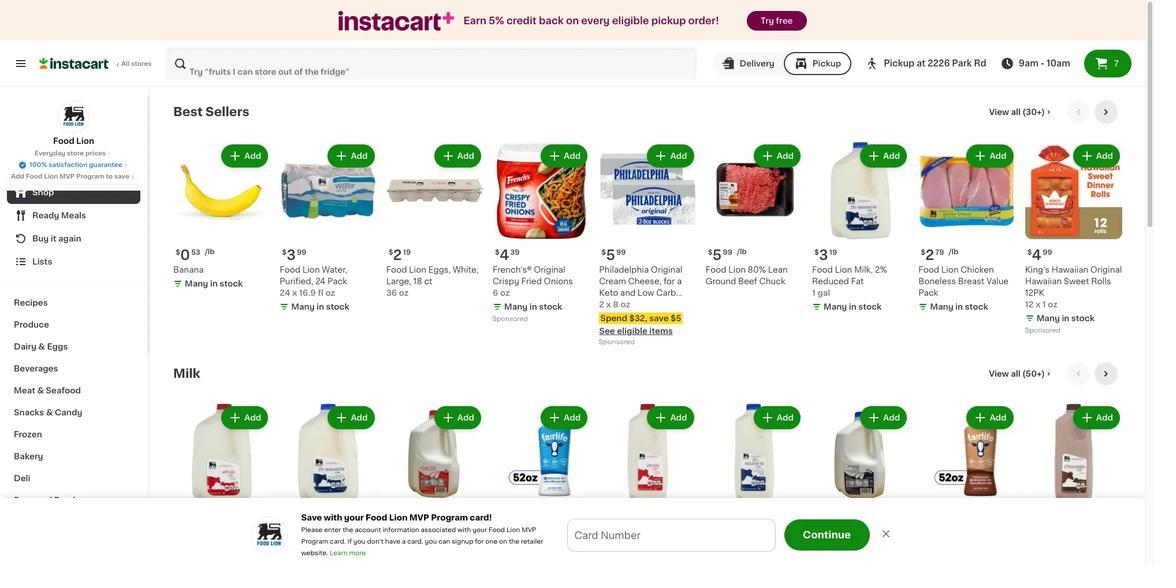 Task type: vqa. For each thing, say whether or not it's contained in the screenshot.
first the Pads from the right
no



Task type: locate. For each thing, give the bounding box(es) containing it.
for inside philadelphia original cream cheese, for a keto and low carb lifestyle
[[664, 278, 675, 286]]

free inside treatment tracker modal dialog
[[491, 540, 512, 549]]

0 horizontal spatial the
[[343, 527, 353, 533]]

3 /lb from the left
[[737, 249, 747, 256]]

stock for $ 3 99
[[326, 303, 349, 311]]

program inside please enter the account information associated with your food lion mvp program card. if you don't have a card, you can signup for one on the retailer website.
[[301, 539, 328, 545]]

product group containing 0
[[173, 142, 271, 292]]

lion inside food lion chicken boneless breast value pack
[[942, 266, 959, 274]]

hawaiian up sweet
[[1052, 266, 1089, 274]]

best
[[173, 106, 203, 118]]

79 up continue button at the bottom right
[[829, 511, 838, 518]]

main content
[[0, 87, 1146, 565]]

1 horizontal spatial 3
[[600, 540, 606, 549]]

oz right 6
[[500, 289, 510, 297]]

all left (50+)
[[1011, 370, 1021, 378]]

2 for milk, whole
[[393, 511, 402, 524]]

1 5 from the left
[[606, 249, 615, 262]]

free for get
[[491, 540, 512, 549]]

$ for philadelphia original cream cheese, for a keto and low carb lifestyle
[[602, 249, 606, 256]]

5 for $ 5 99
[[606, 249, 615, 262]]

sponsored badge image
[[493, 316, 528, 323], [1025, 328, 1060, 334], [599, 339, 634, 346]]

many down crispy
[[504, 303, 528, 311]]

0.5 inside 1 food lion milk, whole 0.5 gal
[[599, 539, 613, 548]]

whole
[[236, 528, 262, 536], [662, 528, 688, 536], [407, 528, 433, 536]]

0 horizontal spatial a
[[402, 539, 406, 545]]

food inside the food lion 80% lean ground beef chuck
[[706, 266, 727, 274]]

see
[[599, 327, 615, 335]]

2 for food lion eggs, white, large, 18 ct
[[393, 249, 402, 262]]

program
[[76, 173, 104, 179], [431, 514, 468, 522], [301, 539, 328, 545]]

free right try
[[776, 17, 793, 25]]

with
[[324, 514, 342, 522], [458, 527, 471, 533]]

lion left more button
[[729, 528, 746, 536]]

original for onions
[[534, 266, 566, 274]]

lion up purified,
[[303, 266, 320, 274]]

fried
[[521, 278, 542, 286]]

pack inside food lion chicken boneless breast value pack
[[919, 289, 939, 297]]

all for 3
[[1011, 108, 1021, 116]]

1 vertical spatial 24
[[280, 289, 290, 297]]

1 inside milk, whole 1 gal
[[386, 539, 390, 548]]

7
[[1114, 60, 1119, 68]]

1 vertical spatial food lion milk, 2% reduced fat 1 gal
[[280, 528, 355, 559]]

seafood
[[46, 386, 81, 394]]

save right to
[[114, 173, 129, 179]]

1 item carousel region from the top
[[173, 101, 1123, 353]]

a right the cheese,
[[677, 278, 682, 286]]

2 up continue
[[819, 511, 828, 524]]

rolls
[[1092, 278, 1111, 286]]

credit
[[507, 16, 537, 25]]

5%
[[489, 16, 504, 25]]

oz right 36 in the bottom of the page
[[399, 289, 409, 297]]

with inside please enter the account information associated with your food lion mvp program card. if you don't have a card, you can signup for one on the retailer website.
[[458, 527, 471, 533]]

& left candy at the left bottom of page
[[46, 408, 53, 416]]

view all (50+)
[[989, 370, 1045, 378]]

many
[[185, 280, 208, 288], [291, 303, 315, 311], [504, 303, 528, 311], [824, 303, 847, 311], [930, 303, 954, 311], [1037, 315, 1060, 323], [824, 553, 847, 561]]

24 down purified,
[[280, 289, 290, 297]]

buy it again link
[[7, 227, 140, 250]]

1 vertical spatial mvp
[[410, 514, 429, 522]]

0 horizontal spatial mvp
[[60, 173, 75, 179]]

4 up king's
[[1032, 249, 1042, 262]]

2 5 from the left
[[713, 249, 722, 262]]

try
[[761, 17, 774, 25]]

(50+)
[[1023, 370, 1045, 378]]

79 for milk, whole
[[403, 511, 412, 518]]

earn 5% credit back on every eligible pickup order!
[[464, 16, 719, 25]]

2 whole from the left
[[662, 528, 688, 536]]

food lion logo image up food lion on the top left of the page
[[58, 101, 90, 133]]

2 horizontal spatial sponsored badge image
[[1025, 328, 1060, 334]]

original up carb
[[651, 266, 683, 274]]

2 up boneless
[[926, 249, 935, 262]]

0 horizontal spatial for
[[475, 539, 484, 545]]

2 horizontal spatial x
[[1036, 301, 1041, 309]]

79 up boneless
[[936, 249, 944, 256]]

pickup inside popup button
[[884, 59, 915, 68]]

eligible right every
[[612, 16, 649, 25]]

your down card!
[[473, 527, 487, 533]]

99 up "philadelphia"
[[617, 249, 626, 256]]

3 99 from the left
[[723, 249, 733, 256]]

on left next
[[559, 540, 572, 549]]

16.9
[[299, 289, 316, 297]]

item carousel region containing 1
[[173, 362, 1123, 565]]

0 horizontal spatial 5
[[606, 249, 615, 262]]

whole inside milk, whole 1 gal
[[407, 528, 433, 536]]

1 vertical spatial food lion logo image
[[250, 517, 287, 554]]

lion down $3.19 element
[[196, 528, 213, 536]]

1 vertical spatial hawaiian
[[1025, 278, 1062, 286]]

oz inside food lion water, purified, 24 pack 24 x 16.9 fl oz
[[326, 289, 335, 297]]

have
[[385, 539, 400, 545]]

lactose
[[493, 551, 526, 559]]

in inside product group
[[210, 280, 218, 288]]

lists link
[[7, 250, 140, 273]]

$ 3 19
[[815, 249, 837, 262]]

x left 8
[[606, 301, 611, 309]]

$ inside $ 4 39
[[495, 249, 500, 256]]

2 vertical spatial program
[[301, 539, 328, 545]]

lion inside 1 food lion milk, 2% reduced fat 0.5 gal
[[729, 528, 746, 536]]

the
[[343, 527, 353, 533], [509, 539, 520, 545]]

53
[[191, 249, 200, 256]]

back
[[539, 16, 564, 25]]

19 for 3
[[830, 249, 837, 256]]

lion up the "beef"
[[729, 266, 746, 274]]

the up if
[[343, 527, 353, 533]]

shop
[[32, 188, 54, 196]]

99 for 5
[[617, 249, 626, 256]]

milk, inside milk, whole 1 gal
[[386, 528, 405, 536]]

mvp down satisfaction
[[60, 173, 75, 179]]

program up associated
[[431, 514, 468, 522]]

1 horizontal spatial 79
[[829, 511, 838, 518]]

free for try
[[776, 17, 793, 25]]

1 horizontal spatial your
[[473, 527, 487, 533]]

pickup button
[[784, 52, 852, 75]]

onions
[[544, 278, 573, 286]]

0 vertical spatial the
[[343, 527, 353, 533]]

3 for $ 3 19
[[819, 249, 828, 262]]

2 $ 2 79 from the left
[[389, 511, 412, 524]]

$ 2 79 for milk, whole
[[389, 511, 412, 524]]

0 horizontal spatial food lion logo image
[[58, 101, 90, 133]]

lion down 100%
[[44, 173, 58, 179]]

many in stock for $ 4 39
[[504, 303, 562, 311]]

items
[[650, 327, 673, 335]]

oz inside french's® original crispy fried onions 6 oz
[[500, 289, 510, 297]]

0 horizontal spatial 3
[[287, 249, 296, 262]]

0.5 down card number text box
[[706, 551, 719, 559]]

1 vertical spatial with
[[458, 527, 471, 533]]

4 left 39
[[500, 249, 509, 262]]

1 horizontal spatial 5
[[713, 249, 722, 262]]

1 horizontal spatial whole
[[407, 528, 433, 536]]

x inside food lion water, purified, 24 pack 24 x 16.9 fl oz
[[292, 289, 297, 297]]

2 horizontal spatial 79
[[936, 249, 944, 256]]

ready meals button
[[7, 204, 140, 227]]

1 horizontal spatial 19
[[403, 249, 411, 256]]

3 original from the left
[[1091, 266, 1122, 274]]

79 for milk, 2% reduced fat
[[829, 511, 838, 518]]

1 horizontal spatial you
[[425, 539, 437, 545]]

1 inside 1 food lion milk, whole 0.5 gal
[[606, 511, 612, 524]]

0 vertical spatial 24
[[315, 278, 326, 286]]

/lb up food lion chicken boneless breast value pack
[[949, 249, 959, 256]]

0 horizontal spatial whole
[[236, 528, 262, 536]]

oz right fl
[[326, 289, 335, 297]]

2 all from the top
[[1011, 370, 1021, 378]]

0 horizontal spatial x
[[292, 289, 297, 297]]

$ inside the $ 4 99
[[1028, 249, 1032, 256]]

pickup inside button
[[813, 60, 841, 68]]

save up items
[[650, 315, 669, 323]]

1 vertical spatial view
[[989, 370, 1009, 378]]

1 all from the top
[[1011, 108, 1021, 116]]

0 horizontal spatial 79
[[403, 511, 412, 518]]

$ inside $ 3 99
[[282, 249, 287, 256]]

sponsored badge image down 6
[[493, 316, 528, 323]]

water,
[[322, 266, 347, 274]]

crispy
[[493, 278, 519, 286]]

2 horizontal spatial whole
[[662, 528, 688, 536]]

food lion logo image
[[58, 101, 90, 133], [250, 517, 287, 554]]

99 up purified,
[[297, 249, 306, 256]]

1 view from the top
[[989, 108, 1009, 116]]

$ inside $ 2 19
[[389, 249, 393, 256]]

1 horizontal spatial x
[[606, 301, 611, 309]]

0 horizontal spatial /lb
[[205, 249, 215, 256]]

lion inside please enter the account information associated with your food lion mvp program card. if you don't have a card, you can signup for one on the retailer website.
[[507, 527, 520, 533]]

boneless
[[919, 278, 956, 286]]

many down continue button at the bottom right
[[824, 553, 847, 561]]

milk, inside milk, 2% reduced fat 1 gal
[[812, 528, 831, 536]]

food inside 1 food lion milk, whole 0.5 gal
[[599, 528, 620, 536]]

eligible inside 'spend $32, save $5 see eligible items'
[[617, 327, 648, 335]]

many down banana at left top
[[185, 280, 208, 288]]

save with your food lion mvp program card!
[[301, 514, 492, 522]]

snacks & candy
[[14, 408, 82, 416]]

1 inside 1 food lion milk, 2% reduced fat 0.5 gal
[[713, 511, 719, 524]]

many down $ 3 19
[[824, 303, 847, 311]]

many for $ 2 79
[[824, 553, 847, 561]]

/lb up the food lion 80% lean ground beef chuck
[[737, 249, 747, 256]]

website.
[[301, 550, 328, 556]]

0 horizontal spatial with
[[324, 514, 342, 522]]

1 horizontal spatial original
[[651, 266, 683, 274]]

1 horizontal spatial free
[[776, 17, 793, 25]]

view left the (30+)
[[989, 108, 1009, 116]]

on down fairlife
[[499, 539, 507, 545]]

stores
[[131, 61, 152, 67]]

/lb inside $ 5 99 /lb
[[737, 249, 747, 256]]

free
[[776, 17, 793, 25], [491, 540, 512, 549]]

0 vertical spatial item carousel region
[[173, 101, 1123, 353]]

1 vertical spatial all
[[1011, 370, 1021, 378]]

original inside philadelphia original cream cheese, for a keto and low carb lifestyle
[[651, 266, 683, 274]]

item carousel region
[[173, 101, 1123, 353], [173, 362, 1123, 565]]

$ for milk, whole
[[389, 511, 393, 518]]

bakery
[[14, 452, 43, 460]]

79 up information
[[403, 511, 412, 518]]

milk, inside 1 food lion milk, 2% reduced fat 0.5 gal
[[748, 528, 767, 536]]

original for for
[[651, 266, 683, 274]]

pack down water, in the top of the page
[[328, 278, 347, 286]]

stock for $ 4 39
[[539, 303, 562, 311]]

everyday
[[35, 150, 65, 156]]

1 99 from the left
[[297, 249, 306, 256]]

1 horizontal spatial $ 2 79
[[815, 511, 838, 524]]

1 horizontal spatial 0.5
[[706, 551, 719, 559]]

sponsored badge image down see in the bottom right of the page
[[599, 339, 634, 346]]

fat inside 1 food lion milk, 2% reduced fat 0.5 gal
[[745, 539, 758, 548]]

$ 2 79 up continue
[[815, 511, 838, 524]]

2 vertical spatial mvp
[[522, 527, 537, 533]]

0 horizontal spatial 4
[[500, 249, 509, 262]]

99 inside $ 3 99
[[297, 249, 306, 256]]

fat
[[851, 278, 864, 286], [573, 528, 586, 536], [886, 528, 899, 536], [319, 539, 332, 548], [745, 539, 758, 548]]

& for dairy
[[38, 342, 45, 350]]

1 vertical spatial free
[[491, 540, 512, 549]]

1 horizontal spatial pack
[[919, 289, 939, 297]]

pickup
[[652, 16, 686, 25]]

1
[[812, 289, 816, 297], [1043, 301, 1046, 309], [606, 511, 612, 524], [713, 511, 719, 524], [812, 539, 816, 548], [386, 539, 390, 548], [280, 551, 283, 559]]

$3.19 element
[[173, 506, 271, 526]]

0 horizontal spatial pack
[[328, 278, 347, 286]]

0 horizontal spatial $ 2 79
[[389, 511, 412, 524]]

$ for food lion water, purified, 24 pack
[[282, 249, 287, 256]]

/lb right 53
[[205, 249, 215, 256]]

lion up store
[[76, 137, 94, 145]]

all for 2
[[1011, 370, 1021, 378]]

5 up the ground
[[713, 249, 722, 262]]

19 for 2
[[403, 249, 411, 256]]

0 vertical spatial sponsored badge image
[[493, 316, 528, 323]]

store
[[67, 150, 84, 156]]

4 99 from the left
[[1043, 249, 1053, 256]]

carb
[[657, 289, 676, 297]]

2 vertical spatial &
[[46, 408, 53, 416]]

food lion milk, whole
[[173, 528, 262, 536]]

view all (30+) button
[[985, 101, 1058, 124]]

1 horizontal spatial 4
[[1032, 249, 1042, 262]]

2 up information
[[393, 511, 402, 524]]

original up rolls
[[1091, 266, 1122, 274]]

lion up orders at the bottom of page
[[622, 528, 639, 536]]

1 horizontal spatial program
[[301, 539, 328, 545]]

your up account
[[344, 514, 364, 522]]

2 4 from the left
[[1032, 249, 1042, 262]]

1 vertical spatial eligible
[[617, 327, 648, 335]]

prepared
[[14, 496, 52, 504]]

0 vertical spatial free
[[776, 17, 793, 25]]

1 vertical spatial program
[[431, 514, 468, 522]]

ultra
[[493, 539, 512, 548]]

2 vertical spatial sponsored badge image
[[599, 339, 634, 346]]

0 horizontal spatial your
[[344, 514, 364, 522]]

sponsored badge image for $ 4 39
[[493, 316, 528, 323]]

product group
[[173, 142, 271, 292], [280, 142, 377, 315], [386, 142, 484, 299], [493, 142, 590, 325], [599, 142, 697, 349], [706, 142, 803, 287], [812, 142, 910, 315], [919, 142, 1016, 315], [1025, 142, 1123, 337], [173, 404, 271, 565], [280, 404, 377, 565], [386, 404, 484, 565], [493, 404, 590, 565], [599, 404, 697, 565], [706, 404, 803, 561], [812, 404, 910, 565], [919, 404, 1016, 565], [1025, 404, 1123, 561]]

lion inside the food lion 80% lean ground beef chuck
[[729, 266, 746, 274]]

information
[[383, 527, 419, 533]]

$ 2 79 up information
[[389, 511, 412, 524]]

0 horizontal spatial you
[[353, 539, 366, 545]]

save
[[114, 173, 129, 179], [650, 315, 669, 323]]

and
[[620, 289, 636, 297]]

free down fairlife
[[491, 540, 512, 549]]

add inside add food lion mvp program to save link
[[11, 173, 24, 179]]

2 horizontal spatial 19
[[830, 249, 837, 256]]

associated
[[421, 527, 456, 533]]

0 vertical spatial a
[[677, 278, 682, 286]]

1 /lb from the left
[[205, 249, 215, 256]]

$ for food lion milk, 2% reduced fat
[[815, 249, 819, 256]]

program inside add food lion mvp program to save link
[[76, 173, 104, 179]]

add button
[[223, 146, 267, 166], [329, 146, 374, 166], [436, 146, 480, 166], [542, 146, 587, 166], [649, 146, 693, 166], [755, 146, 800, 166], [862, 146, 906, 166], [968, 146, 1013, 166], [1075, 146, 1119, 166], [223, 408, 267, 428], [329, 408, 374, 428], [436, 408, 480, 428], [542, 408, 587, 428], [649, 408, 693, 428], [755, 408, 800, 428], [862, 408, 906, 428], [968, 408, 1013, 428], [1075, 408, 1119, 428]]

0 vertical spatial mvp
[[60, 173, 75, 179]]

0 vertical spatial program
[[76, 173, 104, 179]]

& left the eggs
[[38, 342, 45, 350]]

1 horizontal spatial pickup
[[884, 59, 915, 68]]

reduced inside fairlife 2% reduced fat ultra filtered milk, lactose free
[[534, 528, 571, 536]]

in for $ 4 99
[[1062, 315, 1070, 323]]

philadelphia
[[599, 266, 649, 274]]

$ 2 19
[[389, 249, 411, 262]]

0 horizontal spatial 19
[[297, 511, 305, 518]]

everyday store prices link
[[35, 149, 113, 158]]

milk, inside 1 food lion milk, whole 0.5 gal
[[641, 528, 660, 536]]

2 horizontal spatial mvp
[[522, 527, 537, 533]]

99 up king's
[[1043, 249, 1053, 256]]

signup
[[452, 539, 474, 545]]

food inside 1 food lion milk, 2% reduced fat 0.5 gal
[[706, 528, 727, 536]]

3 whole from the left
[[407, 528, 433, 536]]

for up carb
[[664, 278, 675, 286]]

many down 16.9 in the bottom of the page
[[291, 303, 315, 311]]

x right 12
[[1036, 301, 1041, 309]]

all left the (30+)
[[1011, 108, 1021, 116]]

$ inside $ 3 19
[[815, 249, 819, 256]]

1 vertical spatial the
[[509, 539, 520, 545]]

1 whole from the left
[[236, 528, 262, 536]]

1 4 from the left
[[500, 249, 509, 262]]

in for $ 4 39
[[530, 303, 537, 311]]

the down fairlife
[[509, 539, 520, 545]]

view for 3
[[989, 108, 1009, 116]]

main content containing 0
[[0, 87, 1146, 565]]

program up website.
[[301, 539, 328, 545]]

oz right 12
[[1048, 301, 1058, 309]]

1 $ 2 79 from the left
[[815, 511, 838, 524]]

5 up "philadelphia"
[[606, 249, 615, 262]]

you left can
[[425, 539, 437, 545]]

0 vertical spatial for
[[664, 278, 675, 286]]

1 horizontal spatial /lb
[[737, 249, 747, 256]]

0 vertical spatial pack
[[328, 278, 347, 286]]

lion up 'ultra'
[[507, 527, 520, 533]]

pack down boneless
[[919, 289, 939, 297]]

with up signup
[[458, 527, 471, 533]]

2 view from the top
[[989, 370, 1009, 378]]

stock for $ 2 79
[[859, 553, 882, 561]]

sponsored badge image down 12
[[1025, 328, 1060, 334]]

dairy & eggs link
[[7, 335, 140, 357]]

0 vertical spatial view
[[989, 108, 1009, 116]]

view left (50+)
[[989, 370, 1009, 378]]

x down purified,
[[292, 289, 297, 297]]

0 vertical spatial 0.5
[[599, 539, 613, 548]]

for left one
[[475, 539, 484, 545]]

2 for milk, 2% reduced fat
[[819, 511, 828, 524]]

0.5 right next
[[599, 539, 613, 548]]

2 99 from the left
[[617, 249, 626, 256]]

2% inside fairlife 2% reduced fat ultra filtered milk, lactose free
[[520, 528, 532, 536]]

0 horizontal spatial original
[[534, 266, 566, 274]]

8
[[613, 301, 619, 309]]

lion up 18
[[409, 266, 426, 274]]

1 original from the left
[[534, 266, 566, 274]]

whole inside 1 food lion milk, whole 0.5 gal
[[662, 528, 688, 536]]

24 up fl
[[315, 278, 326, 286]]

0 horizontal spatial program
[[76, 173, 104, 179]]

1 vertical spatial &
[[37, 386, 44, 394]]

food lion logo image left 'please'
[[250, 517, 287, 554]]

0 vertical spatial save
[[114, 173, 129, 179]]

99 up the ground
[[723, 249, 733, 256]]

1 vertical spatial sponsored badge image
[[1025, 328, 1060, 334]]

snacks & candy link
[[7, 401, 140, 423]]

in for $ 3 99
[[317, 303, 324, 311]]

king's
[[1025, 266, 1050, 274]]

your inside please enter the account information associated with your food lion mvp program card. if you don't have a card, you can signup for one on the retailer website.
[[473, 527, 487, 533]]

can
[[439, 539, 450, 545]]

1 vertical spatial for
[[475, 539, 484, 545]]

your
[[344, 514, 364, 522], [473, 527, 487, 533]]

$ inside $ 0 53 /lb
[[176, 249, 180, 256]]

99 inside the $ 4 99
[[1043, 249, 1053, 256]]

you right if
[[353, 539, 366, 545]]

with up enter on the left bottom of the page
[[324, 514, 342, 522]]

for inside please enter the account information associated with your food lion mvp program card. if you don't have a card, you can signup for one on the retailer website.
[[475, 539, 484, 545]]

0 vertical spatial &
[[38, 342, 45, 350]]

1 horizontal spatial a
[[677, 278, 682, 286]]

1 vertical spatial your
[[473, 527, 487, 533]]

gal inside milk, whole 1 gal
[[392, 539, 404, 548]]

/lb inside $ 2 79 /lb
[[949, 249, 959, 256]]

0 vertical spatial food lion milk, 2% reduced fat 1 gal
[[812, 266, 887, 297]]

mvp up retailer
[[522, 527, 537, 533]]

1 horizontal spatial for
[[664, 278, 675, 286]]

2 original from the left
[[651, 266, 683, 274]]

a right have
[[402, 539, 406, 545]]

1 vertical spatial save
[[650, 315, 669, 323]]

keto
[[599, 289, 618, 297]]

original up onions
[[534, 266, 566, 274]]

/lb inside $ 0 53 /lb
[[205, 249, 215, 256]]

2 item carousel region from the top
[[173, 362, 1123, 565]]

99 inside $ 5 99
[[617, 249, 626, 256]]

hawaiian down king's
[[1025, 278, 1062, 286]]

banana
[[173, 266, 204, 274]]

if
[[348, 539, 352, 545]]

100% satisfaction guarantee
[[30, 161, 122, 168]]

lion up boneless
[[942, 266, 959, 274]]

1 food lion milk, whole 0.5 gal
[[599, 511, 688, 548]]

2 horizontal spatial /lb
[[949, 249, 959, 256]]

retailer
[[521, 539, 543, 545]]

0 vertical spatial food lion logo image
[[58, 101, 90, 133]]

stock for $ 3 19
[[859, 303, 882, 311]]

$ for french's® original crispy fried onions
[[495, 249, 500, 256]]

2% inside 1 food lion milk, 2% reduced fat 0.5 gal
[[769, 528, 781, 536]]

2 up large, on the left of page
[[393, 249, 402, 262]]

view for 2
[[989, 370, 1009, 378]]

buy it again
[[32, 234, 81, 242]]

eligible down $32,
[[617, 327, 648, 335]]

2 horizontal spatial 3
[[819, 249, 828, 262]]

reduced inside milk, 2% reduced fat 1 gal
[[847, 528, 884, 536]]

milk, inside fairlife 2% reduced fat ultra filtered milk, lactose free
[[547, 539, 566, 548]]

mvp up information
[[410, 514, 429, 522]]

19 inside $ 3 19
[[830, 249, 837, 256]]

1 vertical spatial 0.5
[[706, 551, 719, 559]]

1 vertical spatial pack
[[919, 289, 939, 297]]

program down 100% satisfaction guarantee
[[76, 173, 104, 179]]

french's®
[[493, 266, 532, 274]]

1 horizontal spatial save
[[650, 315, 669, 323]]

None search field
[[165, 47, 697, 80]]

food lion
[[53, 137, 94, 145]]

original inside french's® original crispy fried onions 6 oz
[[534, 266, 566, 274]]

learn more
[[330, 550, 366, 556]]

1 vertical spatial item carousel region
[[173, 362, 1123, 565]]

Search field
[[166, 49, 696, 79]]

continue
[[803, 530, 851, 539]]

19 inside $ 2 19
[[403, 249, 411, 256]]

lifestyle
[[599, 301, 634, 309]]

service type group
[[712, 52, 852, 75]]

1 vertical spatial a
[[402, 539, 406, 545]]

again
[[58, 234, 81, 242]]

2 /lb from the left
[[949, 249, 959, 256]]

& right meat
[[37, 386, 44, 394]]

1 horizontal spatial with
[[458, 527, 471, 533]]

2 horizontal spatial program
[[431, 514, 468, 522]]

many down 12pk
[[1037, 315, 1060, 323]]

0 horizontal spatial sponsored badge image
[[493, 316, 528, 323]]

0 vertical spatial hawaiian
[[1052, 266, 1089, 274]]



Task type: describe. For each thing, give the bounding box(es) containing it.
Card Number text field
[[568, 519, 775, 551]]

card,
[[407, 539, 423, 545]]

view all (50+) button
[[985, 362, 1058, 386]]

food inside food lion chicken boneless breast value pack
[[919, 266, 940, 274]]

save inside 'spend $32, save $5 see eligible items'
[[650, 315, 669, 323]]

learn more link
[[330, 550, 366, 556]]

all
[[121, 61, 130, 67]]

produce
[[14, 320, 49, 328]]

79 inside $ 2 79 /lb
[[936, 249, 944, 256]]

pack inside food lion water, purified, 24 pack 24 x 16.9 fl oz
[[328, 278, 347, 286]]

lists
[[32, 257, 52, 265]]

get free delivery on next 3 orders
[[470, 540, 643, 549]]

many down boneless
[[930, 303, 954, 311]]

on right back
[[566, 16, 579, 25]]

$ for king's hawaiian original hawaiian sweet rolls 12pk
[[1028, 249, 1032, 256]]

$2.79 per pound element
[[919, 244, 1016, 264]]

more
[[781, 541, 799, 547]]

-
[[1041, 59, 1045, 68]]

$ 3 99
[[282, 249, 306, 262]]

x inside king's hawaiian original hawaiian sweet rolls 12pk 12 x 1 oz
[[1036, 301, 1041, 309]]

1 you from the left
[[353, 539, 366, 545]]

spend
[[601, 315, 627, 323]]

oz right 8
[[621, 301, 630, 309]]

sweet
[[1064, 278, 1090, 286]]

gal inside 1 food lion milk, 2% reduced fat 0.5 gal
[[721, 551, 734, 559]]

many for $ 3 99
[[291, 303, 315, 311]]

food lion logo image inside 'food lion' link
[[58, 101, 90, 133]]

2 x 8 oz
[[599, 301, 630, 309]]

lean
[[768, 266, 788, 274]]

fat inside fairlife 2% reduced fat ultra filtered milk, lactose free
[[573, 528, 586, 536]]

lion down $ 3 19
[[835, 266, 852, 274]]

$5.99 per pound element
[[706, 244, 803, 264]]

3 inside treatment tracker modal dialog
[[600, 540, 606, 549]]

lion inside 'food lion' link
[[76, 137, 94, 145]]

treatment tracker modal dialog
[[150, 523, 1146, 565]]

dairy & eggs
[[14, 342, 68, 350]]

4 for $ 4 99
[[1032, 249, 1042, 262]]

on inside treatment tracker modal dialog
[[559, 540, 572, 549]]

5 for $ 5 99 /lb
[[713, 249, 722, 262]]

3 for $ 3 99
[[287, 249, 296, 262]]

$ 2 79 /lb
[[921, 249, 959, 262]]

gal inside 1 food lion milk, whole 0.5 gal
[[615, 539, 627, 548]]

white,
[[453, 266, 479, 274]]

item carousel region containing 0
[[173, 101, 1123, 353]]

fairlife
[[493, 528, 518, 536]]

food lion chicken boneless breast value pack
[[919, 266, 1009, 297]]

pickup for pickup
[[813, 60, 841, 68]]

produce link
[[7, 313, 140, 335]]

& for meat
[[37, 386, 44, 394]]

all stores link
[[39, 47, 153, 80]]

large,
[[386, 278, 411, 286]]

1 horizontal spatial 24
[[315, 278, 326, 286]]

$ 4 39
[[495, 249, 520, 262]]

add inside product group
[[244, 152, 261, 160]]

meals
[[61, 211, 86, 219]]

36
[[386, 289, 397, 297]]

whole inside "button"
[[236, 528, 262, 536]]

get
[[470, 540, 489, 549]]

value
[[987, 278, 1009, 286]]

/lb for 0
[[205, 249, 215, 256]]

$ 2 79 for milk, 2% reduced fat
[[815, 511, 838, 524]]

& for snacks
[[46, 408, 53, 416]]

prepared foods
[[14, 496, 80, 504]]

earn
[[464, 16, 486, 25]]

12pk
[[1025, 289, 1045, 297]]

gal inside milk, 2% reduced fat 1 gal
[[818, 539, 830, 548]]

2 you from the left
[[425, 539, 437, 545]]

all stores
[[121, 61, 152, 67]]

2 down keto
[[599, 301, 604, 309]]

sponsored badge image for $ 4 99
[[1025, 328, 1060, 334]]

at
[[917, 59, 926, 68]]

fat inside milk, 2% reduced fat 1 gal
[[886, 528, 899, 536]]

in for $ 3 19
[[849, 303, 857, 311]]

lion up information
[[389, 514, 408, 522]]

every
[[581, 16, 610, 25]]

1 inside king's hawaiian original hawaiian sweet rolls 12pk 12 x 1 oz
[[1043, 301, 1046, 309]]

100%
[[30, 161, 47, 168]]

meat & seafood
[[14, 386, 81, 394]]

lion inside 1 food lion milk, whole 0.5 gal
[[622, 528, 639, 536]]

original inside king's hawaiian original hawaiian sweet rolls 12pk 12 x 1 oz
[[1091, 266, 1122, 274]]

many in stock inside product group
[[185, 280, 243, 288]]

99 inside $ 5 99 /lb
[[723, 249, 733, 256]]

many in stock for $ 2 79
[[824, 553, 882, 561]]

many in stock for $ 3 99
[[291, 303, 349, 311]]

$ inside $ 5 99 /lb
[[708, 249, 713, 256]]

2% inside milk, 2% reduced fat 1 gal
[[833, 528, 845, 536]]

oz inside king's hawaiian original hawaiian sweet rolls 12pk 12 x 1 oz
[[1048, 301, 1058, 309]]

mvp inside add food lion mvp program to save link
[[60, 173, 75, 179]]

oz inside food lion eggs, white, large, 18 ct 36 oz
[[399, 289, 409, 297]]

many for $ 4 99
[[1037, 315, 1060, 323]]

lion inside food lion water, purified, 24 pack 24 x 16.9 fl oz
[[303, 266, 320, 274]]

milk, inside "button"
[[215, 528, 234, 536]]

food lion milk, whole button
[[173, 404, 271, 565]]

learn
[[330, 550, 348, 556]]

buy
[[32, 234, 49, 242]]

1 horizontal spatial mvp
[[410, 514, 429, 522]]

free
[[528, 551, 546, 559]]

shop link
[[7, 181, 140, 204]]

lion down save
[[303, 528, 320, 536]]

lion inside food lion milk, whole "button"
[[196, 528, 213, 536]]

ready meals
[[32, 211, 86, 219]]

$ 5 99
[[602, 249, 626, 262]]

99 for 3
[[297, 249, 306, 256]]

chicken
[[961, 266, 994, 274]]

0.5 inside 1 food lion milk, 2% reduced fat 0.5 gal
[[706, 551, 719, 559]]

many for $ 4 39
[[504, 303, 528, 311]]

eggs,
[[428, 266, 451, 274]]

many in stock for $ 3 19
[[824, 303, 882, 311]]

food inside food lion eggs, white, large, 18 ct 36 oz
[[386, 266, 407, 274]]

6
[[493, 289, 498, 297]]

4 for $ 4 39
[[500, 249, 509, 262]]

foods
[[54, 496, 80, 504]]

beverages
[[14, 364, 58, 372]]

account
[[355, 527, 381, 533]]

philadelphia original cream cheese, for a keto and low carb lifestyle
[[599, 266, 683, 309]]

breast
[[958, 278, 985, 286]]

order!
[[689, 16, 719, 25]]

/lb for 5
[[737, 249, 747, 256]]

0 vertical spatial your
[[344, 514, 364, 522]]

guarantee
[[89, 161, 122, 168]]

express icon image
[[339, 11, 454, 30]]

fairlife 2% reduced fat ultra filtered milk, lactose free button
[[493, 404, 590, 565]]

$ 0 53 /lb
[[176, 249, 215, 262]]

many in stock for $ 4 99
[[1037, 315, 1095, 323]]

$ inside $ 2 79 /lb
[[921, 249, 926, 256]]

filtered
[[514, 539, 545, 548]]

1 horizontal spatial sponsored badge image
[[599, 339, 634, 346]]

enter
[[324, 527, 341, 533]]

a inside please enter the account information associated with your food lion mvp program card. if you don't have a card, you can signup for one on the retailer website.
[[402, 539, 406, 545]]

39
[[510, 249, 520, 256]]

milk, 2% reduced fat 1 gal
[[812, 528, 899, 548]]

lion inside add food lion mvp program to save link
[[44, 173, 58, 179]]

snacks
[[14, 408, 44, 416]]

2226
[[928, 59, 950, 68]]

milk
[[173, 368, 200, 380]]

fairlife 2% reduced fat ultra filtered milk, lactose free
[[493, 528, 586, 559]]

many for $ 3 19
[[824, 303, 847, 311]]

food inside please enter the account information associated with your food lion mvp program card. if you don't have a card, you can signup for one on the retailer website.
[[489, 527, 505, 533]]

in for $ 2 79
[[849, 553, 857, 561]]

close image
[[880, 528, 892, 540]]

meat & seafood link
[[7, 379, 140, 401]]

beverages link
[[7, 357, 140, 379]]

pickup for pickup at 2226 park rd
[[884, 59, 915, 68]]

a inside philadelphia original cream cheese, for a keto and low carb lifestyle
[[677, 278, 682, 286]]

purified,
[[280, 278, 313, 286]]

instacart logo image
[[39, 57, 109, 70]]

$ for food lion eggs, white, large, 18 ct
[[389, 249, 393, 256]]

chuck
[[760, 278, 786, 286]]

deli
[[14, 474, 30, 482]]

18
[[413, 278, 422, 286]]

stock for $ 4 99
[[1072, 315, 1095, 323]]

food inside food lion water, purified, 24 pack 24 x 16.9 fl oz
[[280, 266, 301, 274]]

delivery button
[[712, 52, 784, 75]]

eggs
[[47, 342, 68, 350]]

delivery
[[515, 540, 557, 549]]

try free
[[761, 17, 793, 25]]

bakery link
[[7, 445, 140, 467]]

cream
[[599, 278, 626, 286]]

1 horizontal spatial the
[[509, 539, 520, 545]]

0 horizontal spatial 24
[[280, 289, 290, 297]]

food lion link
[[53, 101, 94, 146]]

0 horizontal spatial save
[[114, 173, 129, 179]]

save
[[301, 514, 322, 522]]

0 vertical spatial eligible
[[612, 16, 649, 25]]

add button inside product group
[[223, 146, 267, 166]]

$5
[[671, 315, 682, 323]]

food lion eggs, white, large, 18 ct 36 oz
[[386, 266, 479, 297]]

lion inside food lion eggs, white, large, 18 ct 36 oz
[[409, 266, 426, 274]]

$ for milk, 2% reduced fat
[[815, 511, 819, 518]]

beef
[[738, 278, 758, 286]]

$0.53 per pound element
[[173, 244, 271, 264]]

on inside please enter the account information associated with your food lion mvp program card. if you don't have a card, you can signup for one on the retailer website.
[[499, 539, 507, 545]]

12
[[1025, 301, 1034, 309]]

99 for 4
[[1043, 249, 1053, 256]]

mvp inside please enter the account information associated with your food lion mvp program card. if you don't have a card, you can signup for one on the retailer website.
[[522, 527, 537, 533]]

reduced inside 1 food lion milk, 2% reduced fat 0.5 gal
[[706, 539, 743, 548]]

1 inside milk, 2% reduced fat 1 gal
[[812, 539, 816, 548]]

food inside "button"
[[173, 528, 194, 536]]

/lb for 2
[[949, 249, 959, 256]]

king's hawaiian original hawaiian sweet rolls 12pk 12 x 1 oz
[[1025, 266, 1122, 309]]



